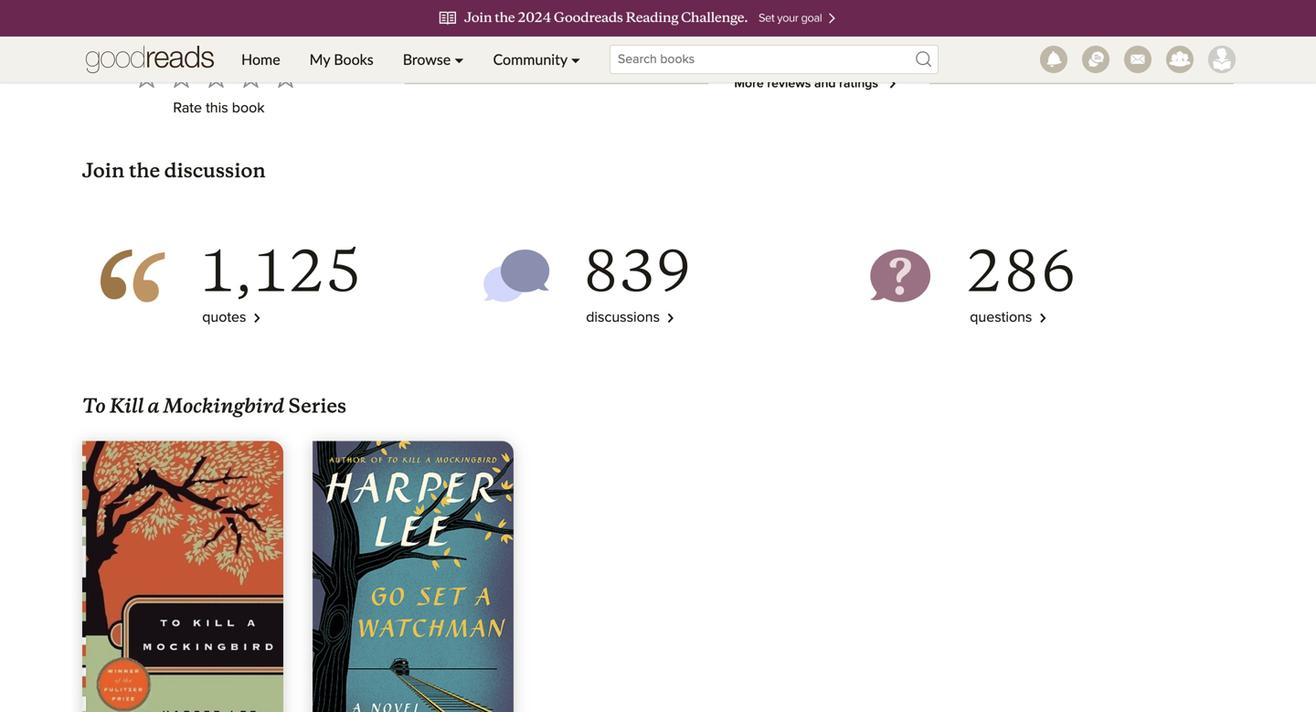 Task type: vqa. For each thing, say whether or not it's contained in the screenshot.


Task type: describe. For each thing, give the bounding box(es) containing it.
rate 1 out of 5 image
[[135, 65, 159, 88]]

rate this book
[[173, 101, 265, 115]]

ratings
[[839, 77, 879, 90]]

114,912
[[830, 29, 868, 42]]

-
[[793, 29, 797, 42]]

10
[[800, 29, 813, 42]]

join
[[82, 158, 125, 183]]

community
[[493, 50, 567, 68]]

more
[[734, 77, 764, 90]]

browse ▾ link
[[388, 37, 479, 82]]

kindle $13.99
[[155, 26, 244, 41]]

1,125
[[199, 236, 363, 307]]

review by lit bug element
[[404, 0, 1234, 13]]

this
[[206, 101, 228, 115]]

displaying 1 - 10 of 114,912 reviews
[[724, 29, 915, 42]]

community ▾ link
[[479, 37, 595, 82]]

rate 3 out of 5 image
[[204, 65, 228, 88]]

quotes
[[202, 311, 246, 325]]

kindle $13.99 link
[[82, 15, 319, 52]]

book
[[232, 101, 265, 115]]

books
[[334, 50, 374, 68]]

more reviews and ratings link
[[724, 67, 915, 100]]

1
[[786, 29, 790, 42]]

rate 4 out of 5 image
[[239, 65, 263, 88]]

reviews inside "link"
[[767, 77, 811, 90]]

browse
[[403, 50, 451, 68]]

profile image for bob builder. image
[[1209, 46, 1236, 73]]

my books
[[310, 50, 374, 68]]

Search by book title or ISBN text field
[[610, 45, 939, 74]]

kill
[[109, 390, 144, 418]]



Task type: locate. For each thing, give the bounding box(es) containing it.
839
[[583, 236, 693, 307]]

to kill a mockingbird series
[[82, 390, 347, 418]]

▾ right community
[[571, 50, 581, 68]]

reviews right 114,912
[[872, 29, 915, 42]]

home image
[[86, 37, 214, 82]]

▾
[[455, 50, 464, 68], [571, 50, 581, 68]]

the
[[129, 158, 160, 183]]

0 horizontal spatial book cover image
[[82, 441, 283, 712]]

questions
[[970, 311, 1033, 325]]

0 vertical spatial reviews
[[872, 29, 915, 42]]

kindle
[[155, 26, 196, 41]]

rate 5 out of 5 image
[[274, 65, 298, 88]]

more reviews and ratings
[[734, 77, 879, 90]]

1 vertical spatial reviews
[[767, 77, 811, 90]]

▾ inside browse ▾ link
[[455, 50, 464, 68]]

1 horizontal spatial book cover image
[[313, 441, 514, 712]]

to
[[82, 390, 106, 418]]

rate this book element
[[82, 59, 356, 122]]

mockingbird
[[163, 390, 284, 418]]

discussion
[[164, 158, 266, 183]]

community ▾
[[493, 50, 581, 68]]

series
[[289, 394, 347, 418]]

rate
[[173, 101, 202, 115]]

▾ inside community ▾ link
[[571, 50, 581, 68]]

▾ for community ▾
[[571, 50, 581, 68]]

1 book cover image from the left
[[82, 441, 283, 712]]

rate 2 out of 5 image
[[170, 65, 193, 88]]

my
[[310, 50, 330, 68]]

a
[[148, 390, 159, 418]]

of
[[816, 29, 827, 42]]

join the discussion
[[82, 158, 266, 183]]

None search field
[[595, 45, 954, 74]]

▾ right browse
[[455, 50, 464, 68]]

home
[[241, 50, 280, 68]]

home link
[[227, 37, 295, 82]]

book cover image
[[82, 441, 283, 712], [313, 441, 514, 712]]

1 ▾ from the left
[[455, 50, 464, 68]]

286
[[967, 236, 1077, 307]]

0 horizontal spatial ▾
[[455, 50, 464, 68]]

displaying
[[724, 29, 782, 42]]

rating 0 out of 5 group
[[129, 59, 303, 94]]

and
[[815, 77, 836, 90]]

my books link
[[295, 37, 388, 82]]

0 horizontal spatial reviews
[[767, 77, 811, 90]]

browse ▾
[[403, 50, 464, 68]]

1 horizontal spatial reviews
[[872, 29, 915, 42]]

▾ for browse ▾
[[455, 50, 464, 68]]

2 book cover image from the left
[[313, 441, 514, 712]]

reviews down search by book title or isbn text field
[[767, 77, 811, 90]]

$13.99
[[200, 26, 244, 41]]

reviews
[[872, 29, 915, 42], [767, 77, 811, 90]]

discussions
[[586, 311, 660, 325]]

1 horizontal spatial ▾
[[571, 50, 581, 68]]

2 ▾ from the left
[[571, 50, 581, 68]]



